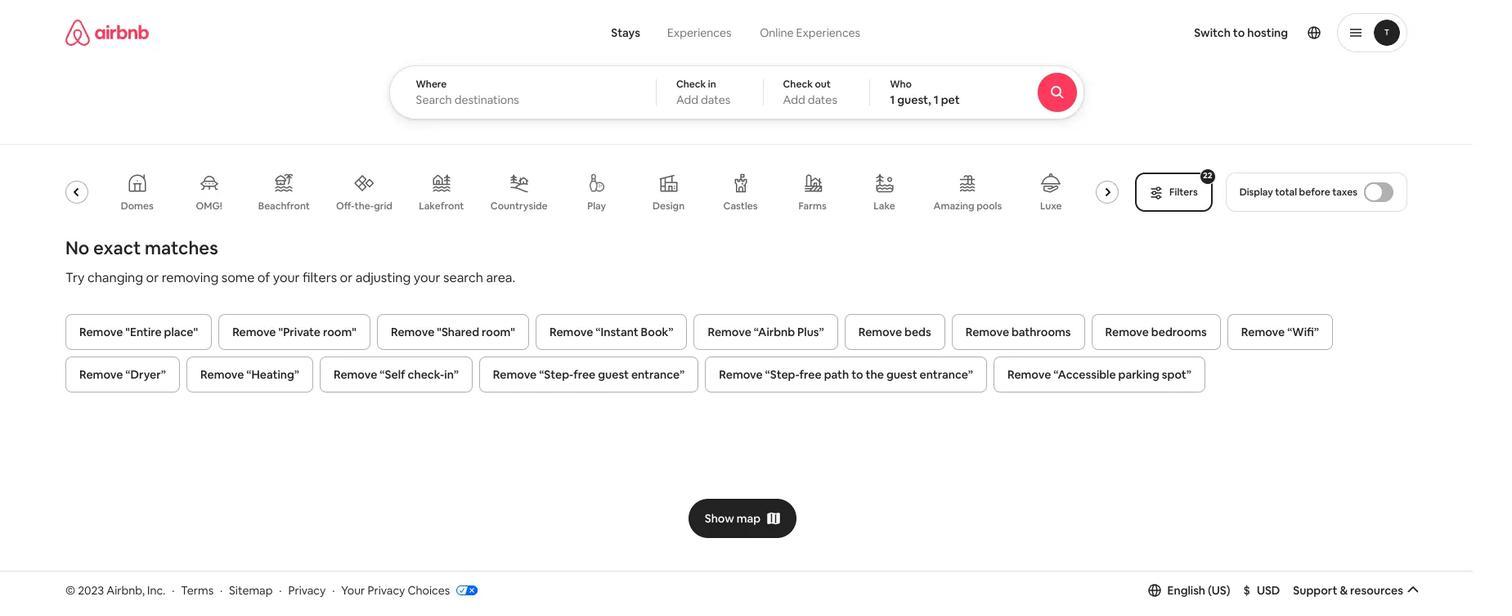 Task type: locate. For each thing, give the bounding box(es) containing it.
0 horizontal spatial guest
[[598, 367, 629, 382]]

remove beds
[[859, 325, 932, 340]]

taxes
[[1333, 186, 1358, 199]]

display
[[1240, 186, 1274, 199]]

remove left beds
[[859, 325, 902, 340]]

the-
[[355, 199, 374, 213]]

add
[[677, 92, 699, 107], [783, 92, 806, 107]]

remove left "wifi"
[[1242, 325, 1285, 340]]

free
[[574, 367, 596, 382], [800, 367, 822, 382]]

guest right the
[[887, 367, 918, 382]]

2 check from the left
[[783, 78, 813, 91]]

"entire
[[125, 325, 162, 340]]

out
[[815, 78, 831, 91]]

1 horizontal spatial room"
[[482, 325, 515, 340]]

area.
[[486, 269, 516, 286]]

in"
[[445, 367, 459, 382]]

entrance"
[[632, 367, 685, 382], [920, 367, 974, 382]]

dates inside check out add dates
[[808, 92, 838, 107]]

remove "self check-in"
[[334, 367, 459, 382]]

2 "step- from the left
[[765, 367, 800, 382]]

0 horizontal spatial add
[[677, 92, 699, 107]]

check inside check in add dates
[[677, 78, 706, 91]]

parking
[[1119, 367, 1160, 382]]

dates down "in"
[[701, 92, 731, 107]]

2 guest from the left
[[887, 367, 918, 382]]

to right switch
[[1234, 25, 1245, 40]]

guest down remove "instant book" link
[[598, 367, 629, 382]]

remove left "entire
[[79, 325, 123, 340]]

remove left '"dryer"'
[[79, 367, 123, 382]]

try changing or removing some of your filters or adjusting your search area.
[[65, 269, 516, 286]]

guest
[[598, 367, 629, 382], [887, 367, 918, 382]]

remove for remove "shared room"
[[391, 325, 435, 340]]

"step- for guest
[[539, 367, 574, 382]]

"step-
[[539, 367, 574, 382], [765, 367, 800, 382]]

remove inside 'link'
[[1242, 325, 1285, 340]]

experiences right online
[[797, 25, 861, 40]]

$
[[1244, 583, 1251, 598]]

dates inside check in add dates
[[701, 92, 731, 107]]

free for guest
[[574, 367, 596, 382]]

airbnb,
[[107, 583, 145, 598]]

your privacy choices link
[[341, 583, 478, 599]]

1 dates from the left
[[701, 92, 731, 107]]

remove for remove "dryer"
[[79, 367, 123, 382]]

remove "shared room"
[[391, 325, 515, 340]]

0 horizontal spatial or
[[146, 269, 159, 286]]

room" for remove "shared room"
[[482, 325, 515, 340]]

to left the
[[852, 367, 864, 382]]

1 check from the left
[[677, 78, 706, 91]]

dates down out on the right top of page
[[808, 92, 838, 107]]

1 horizontal spatial dates
[[808, 92, 838, 107]]

check left "in"
[[677, 78, 706, 91]]

remove beds link
[[845, 314, 946, 350]]

domes
[[121, 200, 154, 213]]

search
[[444, 269, 483, 286]]

· left your
[[332, 583, 335, 598]]

or down no exact matches
[[146, 269, 159, 286]]

add for check out add dates
[[783, 92, 806, 107]]

support & resources button
[[1294, 583, 1420, 598]]

1 horizontal spatial entrance"
[[920, 367, 974, 382]]

english (us)
[[1168, 583, 1231, 598]]

your privacy choices
[[341, 583, 450, 598]]

stays button
[[598, 16, 654, 49]]

0 horizontal spatial entrance"
[[632, 367, 685, 382]]

1 "step- from the left
[[539, 367, 574, 382]]

remove "entire place" link
[[65, 314, 212, 350]]

0 vertical spatial to
[[1234, 25, 1245, 40]]

experiences up "in"
[[668, 25, 732, 40]]

1 horizontal spatial or
[[340, 269, 353, 286]]

omg!
[[196, 200, 222, 213]]

1 horizontal spatial to
[[1234, 25, 1245, 40]]

remove left "airbnb
[[708, 325, 752, 340]]

1 horizontal spatial add
[[783, 92, 806, 107]]

1 horizontal spatial your
[[414, 269, 441, 286]]

remove for remove bedrooms
[[1106, 325, 1149, 340]]

hosting
[[1248, 25, 1289, 40]]

add inside check out add dates
[[783, 92, 806, 107]]

or
[[146, 269, 159, 286], [340, 269, 353, 286]]

countryside
[[491, 200, 548, 213]]

1 free from the left
[[574, 367, 596, 382]]

1 horizontal spatial experiences
[[797, 25, 861, 40]]

experiences button
[[654, 16, 746, 49]]

place"
[[164, 325, 198, 340]]

1 room" from the left
[[323, 325, 357, 340]]

remove "heating"
[[200, 367, 299, 382]]

· right "terms" link
[[220, 583, 223, 598]]

· left privacy "link"
[[279, 583, 282, 598]]

remove up check-
[[391, 325, 435, 340]]

1 horizontal spatial "step-
[[765, 367, 800, 382]]

check left out on the right top of page
[[783, 78, 813, 91]]

remove "step-free guest entrance" link
[[479, 357, 699, 393]]

room" right "shared in the bottom of the page
[[482, 325, 515, 340]]

remove left the "instant
[[550, 325, 593, 340]]

remove "wifi"
[[1242, 325, 1320, 340]]

0 horizontal spatial amazing
[[19, 199, 60, 213]]

check-
[[408, 367, 445, 382]]

1 add from the left
[[677, 92, 699, 107]]

entrance" down the book"
[[632, 367, 685, 382]]

filters
[[1170, 186, 1198, 199]]

group
[[19, 160, 1126, 224]]

check for check out add dates
[[783, 78, 813, 91]]

room" for remove "private room"
[[323, 325, 357, 340]]

no
[[65, 236, 89, 259]]

remove up remove "heating"
[[232, 325, 276, 340]]

remove left "self
[[334, 367, 377, 382]]

remove for remove "heating"
[[200, 367, 244, 382]]

1 horizontal spatial 1
[[934, 92, 939, 107]]

0 horizontal spatial check
[[677, 78, 706, 91]]

support
[[1294, 583, 1338, 598]]

remove for remove "self check-in"
[[334, 367, 377, 382]]

remove for remove "private room"
[[232, 325, 276, 340]]

plus"
[[798, 325, 824, 340]]

grid
[[374, 199, 393, 213]]

1 down the who
[[890, 92, 895, 107]]

1 1 from the left
[[890, 92, 895, 107]]

amazing left views
[[19, 199, 60, 213]]

1 guest from the left
[[598, 367, 629, 382]]

1 privacy from the left
[[288, 583, 326, 598]]

privacy left your
[[288, 583, 326, 598]]

$ usd
[[1244, 583, 1281, 598]]

your
[[273, 269, 300, 286], [414, 269, 441, 286]]

privacy right your
[[368, 583, 405, 598]]

1 horizontal spatial check
[[783, 78, 813, 91]]

add inside check in add dates
[[677, 92, 699, 107]]

1 horizontal spatial amazing
[[934, 200, 975, 213]]

2 dates from the left
[[808, 92, 838, 107]]

remove down the remove bathrooms link
[[1008, 367, 1052, 382]]

entrance" down beds
[[920, 367, 974, 382]]

"step- down remove "instant book" link
[[539, 367, 574, 382]]

1 experiences from the left
[[668, 25, 732, 40]]

remove right in"
[[493, 367, 537, 382]]

add down online experiences
[[783, 92, 806, 107]]

·
[[172, 583, 175, 598], [220, 583, 223, 598], [279, 583, 282, 598], [332, 583, 335, 598]]

english
[[1168, 583, 1206, 598]]

remove for remove "step-free path to the guest entrance"
[[719, 367, 763, 382]]

some
[[222, 269, 255, 286]]

© 2023 airbnb, inc. ·
[[65, 583, 175, 598]]

views
[[62, 199, 88, 213]]

2 experiences from the left
[[797, 25, 861, 40]]

amazing for amazing views
[[19, 199, 60, 213]]

changing
[[87, 269, 143, 286]]

remove inside "link"
[[1106, 325, 1149, 340]]

remove "step-free path to the guest entrance"
[[719, 367, 974, 382]]

1 horizontal spatial free
[[800, 367, 822, 382]]

or right filters
[[340, 269, 353, 286]]

of
[[258, 269, 270, 286]]

group containing amazing views
[[19, 160, 1126, 224]]

add down "experiences" button
[[677, 92, 699, 107]]

0 horizontal spatial to
[[852, 367, 864, 382]]

2 entrance" from the left
[[920, 367, 974, 382]]

0 horizontal spatial dates
[[701, 92, 731, 107]]

lake
[[874, 200, 896, 213]]

remove for remove "accessible parking spot"
[[1008, 367, 1052, 382]]

your left search
[[414, 269, 441, 286]]

"heating"
[[247, 367, 299, 382]]

remove "dryer"
[[79, 367, 166, 382]]

0 horizontal spatial privacy
[[288, 583, 326, 598]]

1 horizontal spatial guest
[[887, 367, 918, 382]]

1 horizontal spatial privacy
[[368, 583, 405, 598]]

exact
[[93, 236, 141, 259]]

where
[[416, 78, 447, 91]]

support & resources
[[1294, 583, 1404, 598]]

"airbnb
[[754, 325, 795, 340]]

0 horizontal spatial 1
[[890, 92, 895, 107]]

room" right "private
[[323, 325, 357, 340]]

total
[[1276, 186, 1298, 199]]

amazing left pools
[[934, 200, 975, 213]]

resources
[[1351, 583, 1404, 598]]

0 horizontal spatial free
[[574, 367, 596, 382]]

2 room" from the left
[[482, 325, 515, 340]]

terms link
[[181, 583, 214, 598]]

0 horizontal spatial your
[[273, 269, 300, 286]]

0 horizontal spatial experiences
[[668, 25, 732, 40]]

· right inc.
[[172, 583, 175, 598]]

remove left bathrooms
[[966, 325, 1010, 340]]

1 left 'pet'
[[934, 92, 939, 107]]

1 or from the left
[[146, 269, 159, 286]]

display total before taxes
[[1240, 186, 1358, 199]]

room"
[[323, 325, 357, 340], [482, 325, 515, 340]]

adjusting
[[356, 269, 411, 286]]

remove left "heating"
[[200, 367, 244, 382]]

remove up parking
[[1106, 325, 1149, 340]]

remove "heating" link
[[187, 357, 313, 393]]

beachfront
[[258, 200, 310, 213]]

profile element
[[890, 0, 1408, 65]]

free left path
[[800, 367, 822, 382]]

remove
[[79, 325, 123, 340], [232, 325, 276, 340], [391, 325, 435, 340], [550, 325, 593, 340], [708, 325, 752, 340], [859, 325, 902, 340], [966, 325, 1010, 340], [1106, 325, 1149, 340], [1242, 325, 1285, 340], [79, 367, 123, 382], [200, 367, 244, 382], [334, 367, 377, 382], [493, 367, 537, 382], [719, 367, 763, 382], [1008, 367, 1052, 382]]

1 vertical spatial to
[[852, 367, 864, 382]]

2 free from the left
[[800, 367, 822, 382]]

switch to hosting link
[[1185, 16, 1298, 50]]

online experiences link
[[746, 16, 875, 49]]

remove down remove "airbnb plus"
[[719, 367, 763, 382]]

sitemap
[[229, 583, 273, 598]]

check inside check out add dates
[[783, 78, 813, 91]]

1 your from the left
[[273, 269, 300, 286]]

your right of
[[273, 269, 300, 286]]

to
[[1234, 25, 1245, 40], [852, 367, 864, 382]]

2 add from the left
[[783, 92, 806, 107]]

pet
[[941, 92, 960, 107]]

0 horizontal spatial room"
[[323, 325, 357, 340]]

©
[[65, 583, 75, 598]]

"dryer"
[[125, 367, 166, 382]]

"wifi"
[[1288, 325, 1320, 340]]

"step- down "airbnb
[[765, 367, 800, 382]]

free down remove "instant book" link
[[574, 367, 596, 382]]

0 horizontal spatial "step-
[[539, 367, 574, 382]]

None search field
[[389, 0, 1129, 119]]



Task type: vqa. For each thing, say whether or not it's contained in the screenshot.
'this'
no



Task type: describe. For each thing, give the bounding box(es) containing it.
1 · from the left
[[172, 583, 175, 598]]

removing
[[162, 269, 219, 286]]

show map
[[705, 511, 761, 526]]

check for check in add dates
[[677, 78, 706, 91]]

2 · from the left
[[220, 583, 223, 598]]

castles
[[724, 200, 758, 213]]

amazing for amazing pools
[[934, 200, 975, 213]]

dates for check out add dates
[[808, 92, 838, 107]]

2 privacy from the left
[[368, 583, 405, 598]]

sitemap link
[[229, 583, 273, 598]]

off-
[[336, 199, 355, 213]]

2 or from the left
[[340, 269, 353, 286]]

remove for remove beds
[[859, 325, 902, 340]]

to inside remove "step-free path to the guest entrance" link
[[852, 367, 864, 382]]

no exact matches
[[65, 236, 218, 259]]

remove "accessible parking spot"
[[1008, 367, 1192, 382]]

"private
[[279, 325, 321, 340]]

add for check in add dates
[[677, 92, 699, 107]]

&
[[1340, 583, 1348, 598]]

usd
[[1257, 583, 1281, 598]]

remove for remove "instant book"
[[550, 325, 593, 340]]

"accessible
[[1054, 367, 1116, 382]]

off-the-grid
[[336, 199, 393, 213]]

"self
[[380, 367, 405, 382]]

experiences inside button
[[668, 25, 732, 40]]

Where field
[[416, 92, 630, 107]]

remove "wifi" link
[[1228, 314, 1334, 350]]

beds
[[905, 325, 932, 340]]

remove bedrooms link
[[1092, 314, 1221, 350]]

none search field containing stays
[[389, 0, 1129, 119]]

remove for remove "wifi"
[[1242, 325, 1285, 340]]

map
[[737, 511, 761, 526]]

terms · sitemap · privacy
[[181, 583, 326, 598]]

free for path
[[800, 367, 822, 382]]

path
[[824, 367, 849, 382]]

farms
[[799, 200, 827, 213]]

remove "step-free guest entrance"
[[493, 367, 685, 382]]

remove "instant book" link
[[536, 314, 688, 350]]

remove for remove "entire place"
[[79, 325, 123, 340]]

before
[[1300, 186, 1331, 199]]

display total before taxes button
[[1226, 173, 1408, 212]]

design
[[653, 200, 685, 213]]

stays tab panel
[[389, 65, 1129, 119]]

dates for check in add dates
[[701, 92, 731, 107]]

bathrooms
[[1012, 325, 1071, 340]]

matches
[[145, 236, 218, 259]]

3 · from the left
[[279, 583, 282, 598]]

1 entrance" from the left
[[632, 367, 685, 382]]

to inside switch to hosting link
[[1234, 25, 1245, 40]]

switch
[[1195, 25, 1231, 40]]

filters
[[303, 269, 337, 286]]

play
[[588, 200, 606, 213]]

what can we help you find? tab list
[[598, 16, 746, 49]]

remove "step-free path to the guest entrance" link
[[706, 357, 987, 393]]

switch to hosting
[[1195, 25, 1289, 40]]

check in add dates
[[677, 78, 731, 107]]

check out add dates
[[783, 78, 838, 107]]

2 your from the left
[[414, 269, 441, 286]]

guest,
[[898, 92, 932, 107]]

inc.
[[147, 583, 166, 598]]

stays
[[611, 25, 641, 40]]

remove "shared room" link
[[377, 314, 529, 350]]

filters button
[[1136, 173, 1213, 212]]

remove "airbnb plus"
[[708, 325, 824, 340]]

privacy link
[[288, 583, 326, 598]]

4 · from the left
[[332, 583, 335, 598]]

choices
[[408, 583, 450, 598]]

"step- for path
[[765, 367, 800, 382]]

show
[[705, 511, 735, 526]]

online
[[760, 25, 794, 40]]

english (us) button
[[1148, 583, 1231, 598]]

remove bathrooms
[[966, 325, 1071, 340]]

remove "self check-in" link
[[320, 357, 473, 393]]

try
[[65, 269, 85, 286]]

remove for remove bathrooms
[[966, 325, 1010, 340]]

bedrooms
[[1152, 325, 1207, 340]]

remove for remove "airbnb plus"
[[708, 325, 752, 340]]

your
[[341, 583, 365, 598]]

remove "entire place"
[[79, 325, 198, 340]]

who 1 guest, 1 pet
[[890, 78, 960, 107]]

remove "dryer" link
[[65, 357, 180, 393]]

remove for remove "step-free guest entrance"
[[493, 367, 537, 382]]

in
[[708, 78, 716, 91]]

show map button
[[689, 499, 797, 538]]

remove "instant book"
[[550, 325, 674, 340]]

remove "airbnb plus" link
[[694, 314, 838, 350]]

online experiences
[[760, 25, 861, 40]]

spot"
[[1162, 367, 1192, 382]]

lakefront
[[419, 200, 464, 213]]

2 1 from the left
[[934, 92, 939, 107]]



